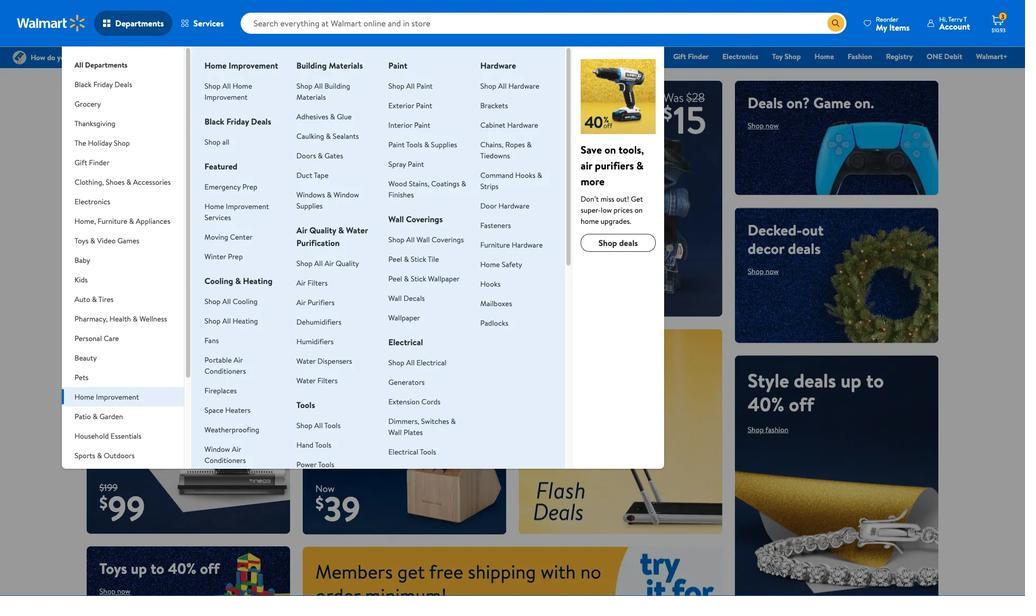 Task type: locate. For each thing, give the bounding box(es) containing it.
save inside save on tools, air purifiers & more don't miss out! get super-low prices on home upgrades.
[[581, 142, 602, 157]]

toys inside dropdown button
[[75, 235, 88, 246]]

black down all departments
[[75, 79, 92, 89]]

wall inside dimmers, switches & wall plates
[[388, 427, 402, 438]]

0 horizontal spatial wallpaper
[[388, 313, 420, 323]]

1 vertical spatial heating
[[233, 316, 258, 326]]

electronics left toy
[[723, 51, 758, 62]]

hardware down grocery & essentials
[[508, 81, 539, 91]]

0 vertical spatial peel
[[388, 254, 402, 264]]

1 horizontal spatial the
[[604, 51, 615, 62]]

electrical up the outlets link
[[388, 447, 418, 457]]

0 vertical spatial toys
[[75, 235, 88, 246]]

generators link
[[388, 377, 425, 387]]

1 vertical spatial toys
[[99, 559, 127, 579]]

1 vertical spatial friday
[[93, 79, 113, 89]]

electrical right are
[[417, 358, 446, 368]]

shop all
[[205, 137, 229, 147]]

shop all air quality
[[296, 258, 359, 268]]

hardware up shop all hardware link
[[480, 60, 516, 71]]

shop inside toy shop link
[[785, 51, 801, 62]]

2 vertical spatial water
[[296, 375, 316, 386]]

1 horizontal spatial toys
[[99, 559, 127, 579]]

space heaters link
[[205, 405, 251, 415]]

1 horizontal spatial finder
[[688, 51, 709, 62]]

grocery up shop all hardware link
[[468, 51, 494, 62]]

coverings up tile
[[432, 234, 464, 245]]

window air conditioners link
[[205, 444, 246, 466]]

shipping
[[468, 559, 536, 585]]

thanksgiving link
[[543, 51, 595, 62]]

deals left are
[[358, 341, 391, 362]]

improvement inside dropdown button
[[96, 392, 139, 402]]

black friday deals inside black friday deals dropdown button
[[75, 79, 132, 89]]

2 peel from the top
[[388, 273, 402, 284]]

0 vertical spatial on
[[605, 142, 616, 157]]

services
[[193, 17, 224, 29], [205, 212, 231, 222]]

2 horizontal spatial black friday deals
[[396, 51, 454, 62]]

my
[[876, 21, 887, 33]]

all down shop all cooling on the left
[[222, 316, 231, 326]]

peel for peel & stick tile
[[388, 254, 402, 264]]

patio & garden button
[[62, 407, 184, 426]]

wood
[[388, 178, 407, 189]]

friday
[[415, 51, 435, 62], [93, 79, 113, 89], [226, 116, 249, 127]]

water dispensers
[[296, 356, 352, 366]]

fans
[[205, 335, 219, 346]]

1 horizontal spatial grocery
[[468, 51, 494, 62]]

0 vertical spatial window
[[334, 189, 359, 200]]

water down "water dispensers" link
[[296, 375, 316, 386]]

0 horizontal spatial 40%
[[168, 559, 196, 579]]

water down the windows & window supplies "link"
[[346, 225, 368, 236]]

1 horizontal spatial hooks
[[515, 170, 536, 180]]

black friday deals link
[[391, 51, 459, 62]]

all up huge
[[222, 81, 231, 91]]

fans link
[[205, 335, 219, 346]]

tools for power
[[318, 459, 334, 470]]

baby button
[[62, 250, 184, 270]]

black friday deals
[[396, 51, 454, 62], [75, 79, 132, 89], [205, 116, 271, 127]]

0 vertical spatial friday
[[415, 51, 435, 62]]

black up shop all paint link
[[396, 51, 413, 62]]

wall down wall coverings
[[417, 234, 430, 245]]

now down deals on? game on.
[[766, 120, 779, 131]]

improvement inside shop all home improvement
[[205, 92, 248, 102]]

departments up the all departments link
[[115, 17, 164, 29]]

0 vertical spatial furniture
[[98, 216, 127, 226]]

deals inside dropdown button
[[115, 79, 132, 89]]

up for style deals up to 40% off
[[841, 367, 862, 394]]

2 vertical spatial black
[[205, 116, 224, 127]]

0 vertical spatial stick
[[411, 254, 426, 264]]

up inside home deals up to 30% off
[[99, 264, 120, 290]]

0 horizontal spatial the holiday shop
[[75, 138, 130, 148]]

conditioners
[[205, 366, 246, 376], [205, 455, 246, 466]]

1 vertical spatial water
[[296, 356, 316, 366]]

1 conditioners from the top
[[205, 366, 246, 376]]

shop fashion link
[[748, 425, 789, 435]]

holiday inside the holiday shop dropdown button
[[88, 138, 112, 148]]

furniture up toys & video games
[[98, 216, 127, 226]]

1 horizontal spatial save
[[581, 142, 602, 157]]

electrical for electrical
[[388, 337, 423, 348]]

1 vertical spatial window
[[205, 444, 230, 454]]

0 vertical spatial quality
[[309, 225, 336, 236]]

0 vertical spatial grocery
[[468, 51, 494, 62]]

0 vertical spatial black friday deals
[[396, 51, 454, 62]]

2 conditioners from the top
[[205, 455, 246, 466]]

shoes
[[106, 177, 125, 187]]

black friday deals up all
[[205, 116, 271, 127]]

Walmart Site-Wide search field
[[241, 13, 847, 34]]

air filters
[[296, 278, 328, 288]]

black friday deals down all departments
[[75, 79, 132, 89]]

shop all paint link
[[388, 81, 433, 91]]

finder left electronics link
[[688, 51, 709, 62]]

the for the holiday shop dropdown button
[[75, 138, 86, 148]]

2 vertical spatial 40%
[[168, 559, 196, 579]]

heating up shop all cooling link
[[243, 275, 273, 287]]

0 horizontal spatial $
[[99, 491, 108, 515]]

friday inside dropdown button
[[93, 79, 113, 89]]

stick for tile
[[411, 254, 426, 264]]

all up shop all heating
[[222, 296, 231, 307]]

paint up shop all paint
[[388, 60, 407, 71]]

thanksgiving down "high"
[[75, 118, 115, 128]]

window down weatherproofing in the bottom left of the page
[[205, 444, 230, 454]]

2 horizontal spatial up
[[841, 367, 862, 394]]

home improvement
[[205, 60, 278, 71], [75, 392, 139, 402]]

now for home deals up to 30% off
[[117, 321, 130, 332]]

1 horizontal spatial supplies
[[296, 201, 323, 211]]

home inside dropdown button
[[75, 392, 94, 402]]

shop all home improvement link
[[205, 81, 252, 102]]

high
[[99, 92, 131, 113]]

electronics for electronics link
[[723, 51, 758, 62]]

paint right the exterior
[[416, 100, 432, 110]]

now right the purifiers
[[342, 291, 355, 301]]

home inside home improvement services
[[205, 201, 224, 211]]

all inside shop all home improvement
[[222, 81, 231, 91]]

0 vertical spatial finder
[[688, 51, 709, 62]]

1 horizontal spatial up
[[131, 559, 147, 579]]

clothing,
[[75, 177, 104, 187]]

1 horizontal spatial wallpaper
[[428, 273, 460, 284]]

40% inside style deals up to 40% off
[[748, 391, 784, 418]]

shop now link for decked-out decor deals
[[748, 266, 779, 276]]

air up purification
[[296, 225, 307, 236]]

gift up clothing,
[[75, 157, 87, 168]]

1 vertical spatial save
[[315, 230, 383, 277]]

on up purifiers
[[605, 142, 616, 157]]

2 horizontal spatial black
[[396, 51, 413, 62]]

low
[[601, 205, 612, 215]]

0 horizontal spatial finder
[[89, 157, 110, 168]]

1 stick from the top
[[411, 254, 426, 264]]

1 horizontal spatial 40%
[[571, 341, 600, 362]]

0 vertical spatial gift finder
[[673, 51, 709, 62]]

& inside seasonal decor & party supplies
[[126, 470, 131, 480]]

grocery inside dropdown button
[[75, 99, 101, 109]]

decals
[[404, 293, 425, 303]]

wellness
[[139, 314, 167, 324]]

the right thanksgiving link at the top right of the page
[[604, 51, 615, 62]]

1 vertical spatial filters
[[317, 375, 338, 386]]

window inside window air conditioners
[[205, 444, 230, 454]]

to
[[125, 264, 143, 290], [554, 341, 568, 362], [866, 367, 884, 394], [151, 559, 164, 579]]

the inside dropdown button
[[75, 138, 86, 148]]

1 horizontal spatial thanksgiving
[[547, 51, 590, 62]]

2 stick from the top
[[411, 273, 426, 284]]

1 vertical spatial essentials
[[111, 431, 142, 441]]

0 vertical spatial gift
[[673, 51, 686, 62]]

0 horizontal spatial materials
[[296, 92, 326, 102]]

0 vertical spatial hooks
[[515, 170, 536, 180]]

shop now for decked-out decor deals
[[748, 266, 779, 276]]

0 horizontal spatial gift
[[75, 157, 87, 168]]

hooks right command
[[515, 170, 536, 180]]

conditioners for window
[[205, 455, 246, 466]]

hardware down command hooks & strips
[[499, 201, 530, 211]]

winter
[[205, 251, 226, 262]]

water inside air quality & water purification
[[346, 225, 368, 236]]

holiday inside the holiday shop link
[[617, 51, 641, 62]]

1 vertical spatial up
[[841, 367, 862, 394]]

0 horizontal spatial black
[[75, 79, 92, 89]]

command hooks & strips link
[[480, 170, 542, 191]]

deals for shop deals
[[619, 237, 638, 249]]

Search search field
[[241, 13, 847, 34]]

stick up decals
[[411, 273, 426, 284]]

water for water dispensers
[[296, 356, 316, 366]]

tools,
[[619, 142, 644, 157]]

home improvement image
[[581, 59, 656, 134]]

shop all electrical link
[[388, 358, 446, 368]]

&
[[496, 51, 501, 62], [330, 111, 335, 122], [326, 131, 331, 141], [424, 139, 429, 150], [527, 139, 532, 150], [318, 150, 323, 161], [637, 158, 644, 173], [537, 170, 542, 180], [126, 177, 131, 187], [461, 178, 466, 189], [327, 189, 332, 200], [129, 216, 134, 226], [338, 225, 344, 236], [90, 235, 95, 246], [404, 254, 409, 264], [404, 273, 409, 284], [235, 275, 241, 287], [92, 294, 97, 304], [133, 314, 138, 324], [93, 411, 98, 422], [451, 416, 456, 426], [97, 451, 102, 461], [126, 470, 131, 480]]

1 vertical spatial gift finder
[[75, 157, 110, 168]]

shop inside shop all building materials
[[296, 81, 313, 91]]

gift finder for gift finder dropdown button
[[75, 157, 110, 168]]

supplies inside windows & window supplies
[[296, 201, 323, 211]]

$ inside now $ 39
[[315, 492, 324, 515]]

improvement up shop all home improvement link
[[229, 60, 278, 71]]

now down 'dispensers' on the left of page
[[333, 369, 347, 379]]

shop now for home deals are served
[[315, 369, 347, 379]]

switches
[[421, 416, 449, 426]]

black for black friday deals link
[[396, 51, 413, 62]]

up
[[99, 264, 120, 290], [841, 367, 862, 394], [131, 559, 147, 579]]

1 horizontal spatial holiday
[[617, 51, 641, 62]]

stick left tile
[[411, 254, 426, 264]]

was dollar $199, now dollar 99 group
[[87, 481, 145, 534]]

0 vertical spatial electrical
[[388, 337, 423, 348]]

friday up all
[[226, 116, 249, 127]]

black friday deals up shop all paint link
[[396, 51, 454, 62]]

water for water filters
[[296, 375, 316, 386]]

water down humidifiers
[[296, 356, 316, 366]]

0 horizontal spatial save
[[315, 230, 383, 277]]

gift finder left electronics link
[[673, 51, 709, 62]]

all for air quality & water purification
[[314, 258, 323, 268]]

seasonal decor & party supplies button
[[62, 466, 184, 496]]

up
[[532, 341, 550, 362]]

furniture inside dropdown button
[[98, 216, 127, 226]]

1 horizontal spatial essentials
[[502, 51, 534, 62]]

2 horizontal spatial 40%
[[748, 391, 784, 418]]

essentials down patio & garden dropdown button
[[111, 431, 142, 441]]

deals
[[437, 51, 454, 62], [115, 79, 132, 89], [748, 92, 783, 113], [251, 116, 271, 127]]

black friday deals inside black friday deals link
[[396, 51, 454, 62]]

0 vertical spatial save
[[581, 142, 602, 157]]

the up clothing,
[[75, 138, 86, 148]]

finder inside dropdown button
[[89, 157, 110, 168]]

now dollar 39 null group
[[303, 482, 360, 535]]

0 horizontal spatial grocery
[[75, 99, 101, 109]]

2 vertical spatial electrical
[[388, 447, 418, 457]]

1 vertical spatial the
[[75, 138, 86, 148]]

heating for cooling & heating
[[243, 275, 273, 287]]

1 vertical spatial 40%
[[748, 391, 784, 418]]

tools for hand
[[315, 440, 331, 450]]

home improvement button
[[62, 387, 184, 407]]

home, furniture & appliances
[[75, 216, 170, 226]]

building up shop all building materials link at the left top of the page
[[296, 60, 327, 71]]

0 horizontal spatial holiday
[[88, 138, 112, 148]]

to inside up to 40% off sports gear
[[554, 341, 568, 362]]

cooling up shop all cooling link
[[205, 275, 233, 287]]

0 horizontal spatial toys
[[75, 235, 88, 246]]

door hardware
[[480, 201, 530, 211]]

tools down interior paint
[[406, 139, 423, 150]]

the holiday shop inside dropdown button
[[75, 138, 130, 148]]

shop inside the holiday shop dropdown button
[[114, 138, 130, 148]]

improvement
[[229, 60, 278, 71], [205, 92, 248, 102], [226, 201, 269, 211], [96, 392, 139, 402]]

0 vertical spatial up
[[99, 264, 120, 290]]

gift finder inside dropdown button
[[75, 157, 110, 168]]

2 horizontal spatial supplies
[[431, 139, 457, 150]]

toys
[[75, 235, 88, 246], [99, 559, 127, 579]]

extension cords
[[388, 397, 441, 407]]

grocery for grocery & essentials
[[468, 51, 494, 62]]

1 horizontal spatial home improvement
[[205, 60, 278, 71]]

all up exterior paint
[[406, 81, 415, 91]]

exterior
[[388, 100, 414, 110]]

air down purification
[[325, 258, 334, 268]]

home,
[[75, 216, 96, 226]]

tools up hand tools 'link'
[[324, 420, 341, 431]]

home improvement up shop all home improvement link
[[205, 60, 278, 71]]

now up care
[[117, 321, 130, 332]]

black down huge
[[205, 116, 224, 127]]

clothing, shoes & accessories
[[75, 177, 171, 187]]

improvement down pets dropdown button
[[96, 392, 139, 402]]

home
[[815, 51, 834, 62], [205, 60, 227, 71], [233, 81, 252, 91], [205, 201, 224, 211], [99, 240, 149, 267], [480, 259, 500, 270], [315, 341, 354, 362], [75, 392, 94, 402]]

save for save on tools, air purifiers & more don't miss out! get super-low prices on home upgrades.
[[581, 142, 602, 157]]

deals inside home deals up to 30% off
[[154, 240, 196, 267]]

improvement right the gifts,
[[205, 92, 248, 102]]

0 vertical spatial the
[[604, 51, 615, 62]]

filters for water filters
[[317, 375, 338, 386]]

air inside portable air conditioners
[[234, 355, 243, 365]]

0 vertical spatial coverings
[[406, 213, 443, 225]]

1 horizontal spatial $
[[315, 492, 324, 515]]

0 vertical spatial prep
[[242, 182, 257, 192]]

1 vertical spatial furniture
[[480, 240, 510, 250]]

gift finder up clothing,
[[75, 157, 110, 168]]

wall down the "dimmers,"
[[388, 427, 402, 438]]

deals right style
[[794, 367, 836, 394]]

the holiday shop for the holiday shop dropdown button
[[75, 138, 130, 148]]

air purifiers
[[296, 297, 335, 308]]

& inside chains, ropes & tiedowns
[[527, 139, 532, 150]]

departments button
[[94, 11, 172, 36]]

materials up shop all building materials link at the left top of the page
[[329, 60, 363, 71]]

services button
[[172, 11, 232, 36]]

grocery for grocery
[[75, 99, 101, 109]]

shop now link
[[748, 120, 779, 131], [99, 139, 130, 149], [748, 266, 779, 276], [315, 287, 364, 304], [99, 321, 130, 332], [315, 369, 347, 379]]

$ inside '$199 $ 99'
[[99, 491, 108, 515]]

supplies for windows & window supplies
[[296, 201, 323, 211]]

adhesives
[[296, 111, 328, 122]]

0 vertical spatial conditioners
[[205, 366, 246, 376]]

hooks inside command hooks & strips
[[515, 170, 536, 180]]

now for home deals are served
[[333, 369, 347, 379]]

search icon image
[[832, 19, 840, 27]]

shop all cooling
[[205, 296, 258, 307]]

0 vertical spatial water
[[346, 225, 368, 236]]

now down decor
[[766, 266, 779, 276]]

tools down plates
[[420, 447, 436, 457]]

conditioners down portable
[[205, 366, 246, 376]]

1 horizontal spatial black
[[205, 116, 224, 127]]

filters up air purifiers link
[[308, 278, 328, 288]]

gift right the holiday shop link
[[673, 51, 686, 62]]

home inside shop all home improvement
[[233, 81, 252, 91]]

out!
[[616, 194, 629, 204]]

1 vertical spatial prep
[[228, 251, 243, 262]]

cooling
[[205, 275, 233, 287], [233, 296, 258, 307]]

hardware for door hardware
[[499, 201, 530, 211]]

1 horizontal spatial gift
[[673, 51, 686, 62]]

coverings up shop all wall coverings
[[406, 213, 443, 225]]

electrical for electrical tools
[[388, 447, 418, 457]]

hardware up ropes
[[507, 120, 538, 130]]

0 vertical spatial the holiday shop
[[604, 51, 659, 62]]

gift finder button
[[62, 153, 184, 172]]

wallpaper down tile
[[428, 273, 460, 284]]

1 vertical spatial conditioners
[[205, 455, 246, 466]]

air filters link
[[296, 278, 328, 288]]

thanksgiving inside dropdown button
[[75, 118, 115, 128]]

air quality & water purification
[[296, 225, 368, 249]]

1 horizontal spatial materials
[[329, 60, 363, 71]]

0 horizontal spatial electronics
[[75, 196, 110, 207]]

finishes
[[388, 189, 414, 200]]

now up gift finder dropdown button
[[117, 139, 130, 149]]

all for paint
[[406, 81, 415, 91]]

grocery up savings
[[75, 99, 101, 109]]

shop inside the holiday shop link
[[643, 51, 659, 62]]

paint up spray
[[388, 139, 405, 150]]

tools right power on the bottom left of page
[[318, 459, 334, 470]]

all inside shop all building materials
[[314, 81, 323, 91]]

door
[[480, 201, 497, 211]]

sports & outdoors button
[[62, 446, 184, 466]]

2 vertical spatial supplies
[[75, 481, 101, 491]]

hooks up mailboxes
[[480, 279, 501, 289]]

supplies up coatings
[[431, 139, 457, 150]]

0 horizontal spatial thanksgiving
[[75, 118, 115, 128]]

0 horizontal spatial window
[[205, 444, 230, 454]]

home improvement up garden
[[75, 392, 139, 402]]

all for wall coverings
[[406, 234, 415, 245]]

all up brackets "link"
[[498, 81, 507, 91]]

0 horizontal spatial gift finder
[[75, 157, 110, 168]]

electronics down clothing,
[[75, 196, 110, 207]]

deals down the upgrades.
[[619, 237, 638, 249]]

1 vertical spatial quality
[[336, 258, 359, 268]]

1 horizontal spatial the holiday shop
[[604, 51, 659, 62]]

prep for emergency prep
[[242, 182, 257, 192]]

toys & video games
[[75, 235, 139, 246]]

air right portable
[[234, 355, 243, 365]]

prep right winter on the left top
[[228, 251, 243, 262]]

improvement down emergency prep 'link'
[[226, 201, 269, 211]]

now for high tech gifts, huge savings
[[117, 139, 130, 149]]

one debit
[[927, 51, 963, 62]]

toys for toys & video games
[[75, 235, 88, 246]]

toys for toys up to 40% off
[[99, 559, 127, 579]]

wall decals link
[[388, 293, 425, 303]]

peel up wall decals
[[388, 273, 402, 284]]

fasteners
[[480, 220, 511, 230]]

0 vertical spatial cooling
[[205, 275, 233, 287]]

adhesives & glue
[[296, 111, 352, 122]]

furniture hardware link
[[480, 240, 543, 250]]

members
[[315, 559, 393, 585]]

gift for gift finder link at the right top
[[673, 51, 686, 62]]

99
[[108, 484, 145, 532]]

furniture down fasteners
[[480, 240, 510, 250]]

1 vertical spatial hooks
[[480, 279, 501, 289]]

gift inside dropdown button
[[75, 157, 87, 168]]

1 horizontal spatial on
[[635, 205, 643, 215]]

save big!
[[315, 230, 446, 277]]

0 horizontal spatial furniture
[[98, 216, 127, 226]]

served
[[418, 341, 461, 362]]

air
[[296, 225, 307, 236], [325, 258, 334, 268], [296, 278, 306, 288], [296, 297, 306, 308], [234, 355, 243, 365], [232, 444, 241, 454]]

black friday deals for black friday deals dropdown button
[[75, 79, 132, 89]]

heating down shop all cooling on the left
[[233, 316, 258, 326]]

supplies down seasonal
[[75, 481, 101, 491]]

black inside dropdown button
[[75, 79, 92, 89]]

sports
[[75, 451, 95, 461]]

wallpaper down wall decals link
[[388, 313, 420, 323]]

auto & tires
[[75, 294, 114, 304]]

all down purification
[[314, 258, 323, 268]]

1 vertical spatial black friday deals
[[75, 79, 132, 89]]

up inside style deals up to 40% off
[[841, 367, 862, 394]]

1 peel from the top
[[388, 254, 402, 264]]

auto
[[75, 294, 90, 304]]

get
[[397, 559, 425, 585]]

window right the windows
[[334, 189, 359, 200]]

all down building materials
[[314, 81, 323, 91]]

materials up adhesives at top left
[[296, 92, 326, 102]]

air up air purifiers link
[[296, 278, 306, 288]]

cooling & heating
[[205, 275, 273, 287]]

friday up shop all paint link
[[415, 51, 435, 62]]

gates
[[325, 150, 343, 161]]

game
[[814, 92, 851, 113]]

deals inside style deals up to 40% off
[[794, 367, 836, 394]]

prep right the emergency
[[242, 182, 257, 192]]

patio & garden
[[75, 411, 123, 422]]

paint up paint tools & supplies link
[[414, 120, 430, 130]]

deals for home deals are served
[[358, 341, 391, 362]]

air down weatherproofing in the bottom left of the page
[[232, 444, 241, 454]]

departments
[[115, 17, 164, 29], [85, 59, 128, 70]]

tools right hand
[[315, 440, 331, 450]]

0 horizontal spatial friday
[[93, 79, 113, 89]]

0 vertical spatial 40%
[[571, 341, 600, 362]]

electronics inside dropdown button
[[75, 196, 110, 207]]

off inside up to 40% off sports gear
[[603, 341, 623, 362]]

now
[[315, 482, 335, 495]]

0 horizontal spatial black friday deals
[[75, 79, 132, 89]]

wallpaper
[[428, 273, 460, 284], [388, 313, 420, 323]]

all up generators
[[406, 358, 415, 368]]

conditioners down weatherproofing in the bottom left of the page
[[205, 455, 246, 466]]

1 vertical spatial thanksgiving
[[75, 118, 115, 128]]



Task type: vqa. For each thing, say whether or not it's contained in the screenshot.
"Credit"
no



Task type: describe. For each thing, give the bounding box(es) containing it.
shop now link for deals on? game on.
[[748, 120, 779, 131]]

all for cooling & heating
[[222, 296, 231, 307]]

home inside home deals up to 30% off
[[99, 240, 149, 267]]

paint up exterior paint link
[[417, 81, 433, 91]]

thanksgiving for thanksgiving dropdown button
[[75, 118, 115, 128]]

holiday for the holiday shop link
[[617, 51, 641, 62]]

padlocks link
[[480, 318, 508, 328]]

deals for home deals up to 30% off
[[154, 240, 196, 267]]

now for save big!
[[342, 291, 355, 301]]

& inside dropdown button
[[93, 411, 98, 422]]

shop now for deals on? game on.
[[748, 120, 779, 131]]

electronics for electronics dropdown button
[[75, 196, 110, 207]]

windows & window supplies
[[296, 189, 359, 211]]

outlets link
[[388, 466, 413, 477]]

pets button
[[62, 368, 184, 387]]

window air conditioners
[[205, 444, 246, 466]]

hardware for furniture hardware
[[512, 240, 543, 250]]

supplies for paint tools & supplies
[[431, 139, 457, 150]]

filters for air filters
[[308, 278, 328, 288]]

style deals up to 40% off
[[748, 367, 884, 418]]

shop all building materials link
[[296, 81, 350, 102]]

shop inside shop now link
[[324, 291, 340, 301]]

power
[[296, 459, 317, 470]]

up for home deals up to 30% off
[[99, 264, 120, 290]]

shop all building materials
[[296, 81, 350, 102]]

seasonal
[[75, 470, 102, 480]]

wall left decals
[[388, 293, 402, 303]]

supplies inside seasonal decor & party supplies
[[75, 481, 101, 491]]

wall down finishes
[[388, 213, 404, 225]]

toy shop
[[772, 51, 801, 62]]

shop all air quality link
[[296, 258, 359, 268]]

stick for wallpaper
[[411, 273, 426, 284]]

exterior paint
[[388, 100, 432, 110]]

command
[[480, 170, 513, 180]]

shop now for save big!
[[324, 291, 355, 301]]

with
[[541, 559, 576, 585]]

now for decked-out decor deals
[[766, 266, 779, 276]]

peel & stick tile link
[[388, 254, 439, 264]]

to inside home deals up to 30% off
[[125, 264, 143, 290]]

shop all link
[[205, 137, 229, 147]]

purification
[[296, 237, 340, 249]]

40% inside up to 40% off sports gear
[[571, 341, 600, 362]]

building inside shop all building materials
[[325, 81, 350, 91]]

shop all cooling link
[[205, 296, 258, 307]]

deals inside decked-out decor deals
[[788, 238, 821, 259]]

seasonal decor & party supplies
[[75, 470, 149, 491]]

shop inside shop deals link
[[599, 237, 617, 249]]

$ for 39
[[315, 492, 324, 515]]

household
[[75, 431, 109, 441]]

tools up shop all tools link
[[296, 400, 315, 411]]

& inside wood stains, coatings & finishes
[[461, 178, 466, 189]]

minimum!
[[365, 582, 447, 597]]

air left the purifiers
[[296, 297, 306, 308]]

outdoors
[[104, 451, 135, 461]]

all for tools
[[314, 420, 323, 431]]

brackets
[[480, 100, 508, 110]]

tools for paint
[[406, 139, 423, 150]]

services inside popup button
[[193, 17, 224, 29]]

home deals up to 30% off
[[99, 240, 196, 314]]

1 vertical spatial on
[[635, 205, 643, 215]]

materials inside shop all building materials
[[296, 92, 326, 102]]

friday for black friday deals dropdown button
[[93, 79, 113, 89]]

0 vertical spatial building
[[296, 60, 327, 71]]

tools for electrical
[[420, 447, 436, 457]]

essentials inside dropdown button
[[111, 431, 142, 441]]

& inside save on tools, air purifiers & more don't miss out! get super-low prices on home upgrades.
[[637, 158, 644, 173]]

account
[[939, 21, 970, 32]]

2 vertical spatial black friday deals
[[205, 116, 271, 127]]

0 vertical spatial wallpaper
[[428, 273, 460, 284]]

all up black friday deals dropdown button
[[75, 59, 83, 70]]

shop now link for home deals are served
[[315, 369, 347, 379]]

walmart image
[[17, 15, 86, 32]]

off inside home deals up to 30% off
[[99, 288, 125, 314]]

hardware for cabinet hardware
[[507, 120, 538, 130]]

gift finder link
[[668, 51, 714, 62]]

duct
[[296, 170, 312, 180]]

all for electrical
[[406, 358, 415, 368]]

finder for gift finder dropdown button
[[89, 157, 110, 168]]

$199
[[99, 481, 118, 495]]

1 vertical spatial cooling
[[233, 296, 258, 307]]

shop all wall coverings link
[[388, 234, 464, 245]]

patio
[[75, 411, 91, 422]]

now for deals on? game on.
[[766, 120, 779, 131]]

deals for style deals up to 40% off
[[794, 367, 836, 394]]

home improvement inside dropdown button
[[75, 392, 139, 402]]

door hardware link
[[480, 201, 530, 211]]

hand tools
[[296, 440, 331, 450]]

thanksgiving button
[[62, 114, 184, 133]]

services inside home improvement services
[[205, 212, 231, 222]]

portable air conditioners
[[205, 355, 246, 376]]

$ for 99
[[99, 491, 108, 515]]

0 vertical spatial home improvement
[[205, 60, 278, 71]]

off inside style deals up to 40% off
[[789, 391, 814, 418]]

baby
[[75, 255, 90, 265]]

all departments
[[75, 59, 128, 70]]

air inside air quality & water purification
[[296, 225, 307, 236]]

quality inside air quality & water purification
[[309, 225, 336, 236]]

caulking
[[296, 131, 324, 141]]

all for hardware
[[498, 81, 507, 91]]

peel for peel & stick wallpaper
[[388, 273, 402, 284]]

home
[[581, 216, 599, 226]]

all for building materials
[[314, 81, 323, 91]]

heating for shop all heating
[[233, 316, 258, 326]]

shop now link for high tech gifts, huge savings
[[99, 139, 130, 149]]

care
[[104, 333, 119, 343]]

clothing, shoes & accessories button
[[62, 172, 184, 192]]

wall decals
[[388, 293, 425, 303]]

0 vertical spatial essentials
[[502, 51, 534, 62]]

moving
[[205, 232, 228, 242]]

black friday deals for black friday deals link
[[396, 51, 454, 62]]

the holiday shop for the holiday shop link
[[604, 51, 659, 62]]

household essentials
[[75, 431, 142, 441]]

& inside air quality & water purification
[[338, 225, 344, 236]]

are
[[394, 341, 415, 362]]

1 vertical spatial coverings
[[432, 234, 464, 245]]

outlets
[[388, 466, 413, 477]]

improvement inside home improvement services
[[226, 201, 269, 211]]

portable air conditioners link
[[205, 355, 246, 376]]

savings
[[99, 111, 146, 132]]

friday for black friday deals link
[[415, 51, 435, 62]]

up to 40% off sports gear
[[532, 341, 623, 380]]

wood stains, coatings & finishes link
[[388, 178, 466, 200]]

prep for winter prep
[[228, 251, 243, 262]]

home improvement services
[[205, 201, 269, 222]]

toy shop link
[[767, 51, 806, 62]]

ropes
[[505, 139, 525, 150]]

peel & stick wallpaper link
[[388, 273, 460, 284]]

1 vertical spatial departments
[[85, 59, 128, 70]]

building materials
[[296, 60, 363, 71]]

paint right spray
[[408, 159, 424, 169]]

shop now for home deals up to 30% off
[[99, 321, 130, 332]]

save for save big!
[[315, 230, 383, 277]]

cabinet hardware
[[480, 120, 538, 130]]

dehumidifiers link
[[296, 317, 341, 327]]

stains,
[[409, 178, 429, 189]]

registry
[[886, 51, 913, 62]]

2 vertical spatial up
[[131, 559, 147, 579]]

shop inside shop all home improvement
[[205, 81, 221, 91]]

thanksgiving for thanksgiving link at the top right of the page
[[547, 51, 590, 62]]

personal care
[[75, 333, 119, 343]]

holiday for the holiday shop dropdown button
[[88, 138, 112, 148]]

gift for gift finder dropdown button
[[75, 157, 87, 168]]

& inside windows & window supplies
[[327, 189, 332, 200]]

hand
[[296, 440, 313, 450]]

tape
[[314, 170, 329, 180]]

shop all heating
[[205, 316, 258, 326]]

2 vertical spatial friday
[[226, 116, 249, 127]]

reorder my items
[[876, 15, 910, 33]]

air purifiers link
[[296, 297, 335, 308]]

health
[[110, 314, 131, 324]]

pharmacy,
[[75, 314, 108, 324]]

heaters
[[225, 405, 251, 415]]

extension cords link
[[388, 397, 441, 407]]

air inside window air conditioners
[[232, 444, 241, 454]]

shop now link for home deals up to 30% off
[[99, 321, 130, 332]]

winter prep
[[205, 251, 243, 262]]

to inside style deals up to 40% off
[[866, 367, 884, 394]]

& inside command hooks & strips
[[537, 170, 542, 180]]

finder for gift finder link at the right top
[[688, 51, 709, 62]]

adhesives & glue link
[[296, 111, 352, 122]]

fireplaces
[[205, 386, 237, 396]]

shop now for high tech gifts, huge savings
[[99, 139, 130, 149]]

grocery button
[[62, 94, 184, 114]]

all
[[222, 137, 229, 147]]

the for the holiday shop link
[[604, 51, 615, 62]]

& inside dimmers, switches & wall plates
[[451, 416, 456, 426]]

gift finder for gift finder link at the right top
[[673, 51, 709, 62]]

upgrades.
[[601, 216, 631, 226]]

departments inside dropdown button
[[115, 17, 164, 29]]

shop deals link
[[581, 234, 656, 252]]

gear
[[575, 360, 604, 380]]

coatings
[[431, 178, 460, 189]]

conditioners for portable
[[205, 366, 246, 376]]

shop now link for save big!
[[315, 287, 364, 304]]

window inside windows & window supplies
[[334, 189, 359, 200]]

fashion
[[765, 425, 789, 435]]

games
[[117, 235, 139, 246]]

personal care button
[[62, 329, 184, 348]]

strips
[[480, 181, 499, 191]]

exterior paint link
[[388, 100, 432, 110]]

more
[[581, 174, 605, 189]]

0 horizontal spatial on
[[605, 142, 616, 157]]

shop deals
[[599, 237, 638, 249]]

1 vertical spatial electrical
[[417, 358, 446, 368]]

black for black friday deals dropdown button
[[75, 79, 92, 89]]

duct tape link
[[296, 170, 329, 180]]

shop all paint
[[388, 81, 433, 91]]

kids
[[75, 275, 88, 285]]



